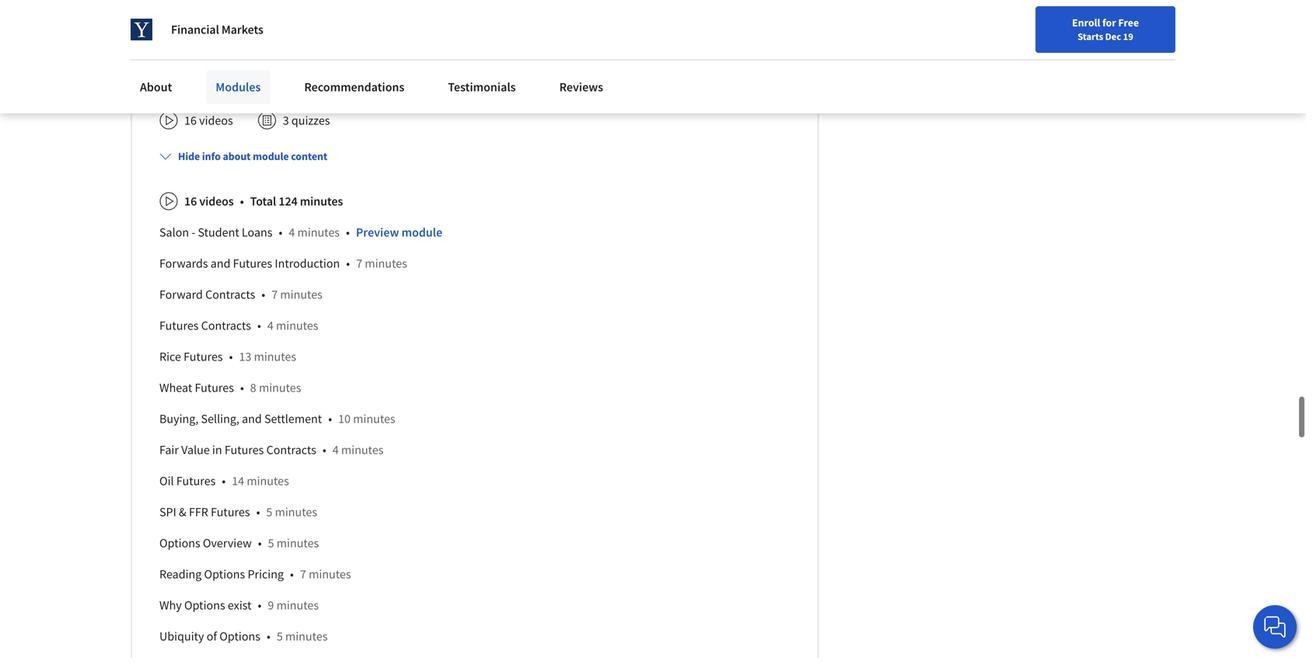 Task type: locate. For each thing, give the bounding box(es) containing it.
5
[[196, 25, 201, 39], [266, 505, 272, 520], [268, 536, 274, 551], [277, 629, 283, 645]]

2 16 videos from the top
[[184, 194, 234, 209]]

module right about
[[253, 149, 289, 163]]

0 vertical spatial 7
[[356, 256, 362, 272]]

0 horizontal spatial 4
[[267, 318, 274, 334]]

3 left hours
[[217, 25, 222, 39]]

preview
[[356, 225, 399, 240]]

• total 124 minutes
[[240, 194, 343, 209]]

• left 13
[[229, 349, 233, 365]]

7
[[356, 256, 362, 272], [272, 287, 278, 303], [300, 567, 306, 582]]

contracts for forward contracts
[[205, 287, 255, 303]]

0 vertical spatial 3
[[217, 25, 222, 39]]

• up options overview • 5 minutes
[[256, 505, 260, 520]]

videos
[[199, 113, 233, 128], [199, 194, 234, 209]]

contracts up rice futures • 13 minutes
[[201, 318, 251, 334]]

in
[[367, 51, 377, 66], [212, 443, 222, 458]]

forward contracts • 7 minutes
[[159, 287, 323, 303]]

of right ubiquity
[[207, 629, 217, 645]]

contracts up futures contracts • 4 minutes
[[205, 287, 255, 303]]

and left bond
[[203, 51, 223, 66]]

2 horizontal spatial 7
[[356, 256, 362, 272]]

yale university image
[[131, 19, 152, 40]]

options
[[159, 51, 200, 66], [159, 536, 200, 551], [204, 567, 245, 582], [184, 598, 225, 614], [219, 629, 260, 645]]

1 vertical spatial of
[[207, 629, 217, 645]]

videos down included
[[199, 113, 233, 128]]

•
[[207, 25, 210, 39], [240, 194, 244, 209], [279, 225, 283, 240], [346, 225, 350, 240], [346, 256, 350, 272], [262, 287, 265, 303], [257, 318, 261, 334], [229, 349, 233, 365], [240, 380, 244, 396], [328, 411, 332, 427], [323, 443, 326, 458], [222, 474, 226, 489], [256, 505, 260, 520], [258, 536, 262, 551], [290, 567, 294, 582], [258, 598, 262, 614], [267, 629, 270, 645]]

hide info about module content button
[[153, 142, 334, 170]]

to
[[252, 25, 262, 39]]

3
[[217, 25, 222, 39], [283, 113, 289, 128]]

starts
[[1078, 30, 1103, 43]]

0 horizontal spatial 7
[[272, 287, 278, 303]]

16 videos
[[184, 113, 233, 128], [184, 194, 234, 209]]

None search field
[[222, 10, 595, 41]]

• down the '9'
[[267, 629, 270, 645]]

salon
[[159, 225, 189, 240]]

module
[[379, 51, 420, 66], [253, 149, 289, 163], [402, 225, 442, 240]]

• down 'forward contracts • 7 minutes'
[[257, 318, 261, 334]]

info
[[202, 149, 221, 163]]

4 down 10
[[333, 443, 339, 458]]

• down buying, selling, and settlement • 10 minutes
[[323, 443, 326, 458]]

0 vertical spatial videos
[[199, 113, 233, 128]]

• left the '9'
[[258, 598, 262, 614]]

1 vertical spatial 16
[[184, 194, 197, 209]]

1 16 videos from the top
[[184, 113, 233, 128]]

0 vertical spatial and
[[203, 51, 223, 66]]

reading options pricing • 7 minutes
[[159, 567, 351, 582]]

complete
[[264, 25, 307, 39]]

3 left quizzes
[[283, 113, 289, 128]]

0 vertical spatial 16
[[184, 113, 197, 128]]

in right explored
[[367, 51, 377, 66]]

reviews
[[559, 79, 603, 95]]

• down forwards and futures introduction • 7 minutes
[[262, 287, 265, 303]]

16 videos up student
[[184, 194, 234, 209]]

module inside hide info about module content dropdown button
[[253, 149, 289, 163]]

1 vertical spatial 16 videos
[[184, 194, 234, 209]]

16
[[184, 113, 197, 128], [184, 194, 197, 209]]

forwards and futures introduction • 7 minutes
[[159, 256, 407, 272]]

and down 8
[[242, 411, 262, 427]]

• right pricing
[[290, 567, 294, 582]]

of left financial
[[556, 51, 567, 66]]

7 down forwards and futures introduction • 7 minutes
[[272, 287, 278, 303]]

16 up -
[[184, 194, 197, 209]]

contracts for futures contracts
[[201, 318, 251, 334]]

module
[[159, 25, 193, 39]]

financial
[[569, 51, 614, 66]]

5 down why options exist • 9 minutes
[[277, 629, 283, 645]]

of
[[556, 51, 567, 66], [207, 629, 217, 645]]

and
[[203, 51, 223, 66], [211, 256, 231, 272], [242, 411, 262, 427]]

1 vertical spatial videos
[[199, 194, 234, 209]]

loans
[[242, 225, 272, 240]]

financial markets
[[171, 22, 263, 37]]

and for options
[[203, 51, 223, 66]]

what's
[[159, 82, 195, 97]]

spi
[[159, 505, 176, 520]]

16 videos down what's included
[[184, 113, 233, 128]]

2 horizontal spatial 4
[[333, 443, 339, 458]]

testimonials link
[[439, 70, 525, 104]]

-
[[191, 225, 195, 240]]

contracts down 'settlement'
[[266, 443, 316, 458]]

7 right pricing
[[300, 567, 306, 582]]

0 vertical spatial 4
[[289, 225, 295, 240]]

1 vertical spatial 7
[[272, 287, 278, 303]]

module 5 • 3 hours to complete
[[159, 25, 307, 39]]

content
[[291, 149, 327, 163]]

&
[[179, 505, 186, 520]]

7 down preview
[[356, 256, 362, 272]]

in right value
[[212, 443, 222, 458]]

0 vertical spatial of
[[556, 51, 567, 66]]

settlement
[[264, 411, 322, 427]]

16 down what's included
[[184, 113, 197, 128]]

components
[[489, 51, 554, 66]]

4 down • total 124 minutes on the left top of page
[[289, 225, 295, 240]]

futures right oil
[[176, 474, 216, 489]]

1 vertical spatial contracts
[[201, 318, 251, 334]]

options down overview
[[204, 567, 245, 582]]

ubiquity
[[159, 629, 204, 645]]

about
[[223, 149, 251, 163]]

overview
[[203, 536, 252, 551]]

pricing
[[248, 567, 284, 582]]

english button
[[980, 0, 1074, 51]]

2 16 from the top
[[184, 194, 197, 209]]

0 horizontal spatial of
[[207, 629, 217, 645]]

module right preview
[[402, 225, 442, 240]]

rice
[[159, 349, 181, 365]]

5 right module
[[196, 25, 201, 39]]

0 vertical spatial 16 videos
[[184, 113, 233, 128]]

1 horizontal spatial in
[[367, 51, 377, 66]]

why
[[159, 598, 182, 614]]

videos up student
[[199, 194, 234, 209]]

bond
[[225, 51, 253, 66]]

1 vertical spatial in
[[212, 443, 222, 458]]

of inside info about module content element
[[207, 629, 217, 645]]

fair value in futures contracts • 4 minutes
[[159, 443, 384, 458]]

recommendations
[[304, 79, 404, 95]]

hide info about module content
[[178, 149, 327, 163]]

and down student
[[211, 256, 231, 272]]

1 vertical spatial 3
[[283, 113, 289, 128]]

financial
[[171, 22, 219, 37]]

options up reading
[[159, 536, 200, 551]]

2 videos from the top
[[199, 194, 234, 209]]

1 vertical spatial and
[[211, 256, 231, 272]]

1 horizontal spatial of
[[556, 51, 567, 66]]

futures down loans
[[233, 256, 272, 272]]

oil futures • 14 minutes
[[159, 474, 289, 489]]

1 horizontal spatial 4
[[289, 225, 295, 240]]

explored
[[319, 51, 365, 66]]

module left 5, on the left of the page
[[379, 51, 420, 66]]

contracts
[[205, 287, 255, 303], [201, 318, 251, 334], [266, 443, 316, 458]]

• left total
[[240, 194, 244, 209]]

options down exist on the bottom left of page
[[219, 629, 260, 645]]

0 vertical spatial contracts
[[205, 287, 255, 303]]

oil
[[159, 474, 174, 489]]

124
[[279, 194, 298, 209]]

5 up pricing
[[268, 536, 274, 551]]

• left 10
[[328, 411, 332, 427]]

1 vertical spatial module
[[253, 149, 289, 163]]

salon - student loans • 4 minutes • preview module
[[159, 225, 442, 240]]

4 down 'forward contracts • 7 minutes'
[[267, 318, 274, 334]]

forward
[[159, 287, 203, 303]]

• left preview
[[346, 225, 350, 240]]

0 vertical spatial in
[[367, 51, 377, 66]]

1 horizontal spatial 7
[[300, 567, 306, 582]]

2 vertical spatial 7
[[300, 567, 306, 582]]

what's included
[[159, 82, 243, 97]]



Task type: describe. For each thing, give the bounding box(es) containing it.
2 vertical spatial contracts
[[266, 443, 316, 458]]

value
[[181, 443, 210, 458]]

buying, selling, and settlement • 10 minutes
[[159, 411, 395, 427]]

1 16 from the top
[[184, 113, 197, 128]]

quizzes
[[291, 113, 330, 128]]

are
[[300, 51, 316, 66]]

2 vertical spatial and
[[242, 411, 262, 427]]

reviews link
[[550, 70, 613, 104]]

english
[[1008, 17, 1046, 33]]

total
[[250, 194, 276, 209]]

options and bond markets are explored in module 5, important components of financial markets.
[[159, 51, 662, 66]]

options right why
[[184, 598, 225, 614]]

wheat
[[159, 380, 192, 396]]

and for forwards
[[211, 256, 231, 272]]

futures down forward
[[159, 318, 199, 334]]

wheat futures • 8 minutes
[[159, 380, 301, 396]]

show notifications image
[[1096, 19, 1115, 38]]

buying,
[[159, 411, 199, 427]]

5,
[[422, 51, 431, 66]]

chat with us image
[[1263, 615, 1287, 640]]

5 up options overview • 5 minutes
[[266, 505, 272, 520]]

16 videos inside info about module content element
[[184, 194, 234, 209]]

19
[[1123, 30, 1133, 43]]

9
[[268, 598, 274, 614]]

14
[[232, 474, 244, 489]]

futures up overview
[[211, 505, 250, 520]]

modules link
[[206, 70, 270, 104]]

0 horizontal spatial in
[[212, 443, 222, 458]]

reading
[[159, 567, 202, 582]]

why options exist • 9 minutes
[[159, 598, 319, 614]]

recommendations link
[[295, 70, 414, 104]]

modules
[[216, 79, 261, 95]]

markets.
[[617, 51, 662, 66]]

16 inside info about module content element
[[184, 194, 197, 209]]

2 vertical spatial 4
[[333, 443, 339, 458]]

0 horizontal spatial 3
[[217, 25, 222, 39]]

futures right the rice
[[184, 349, 223, 365]]

futures up 14
[[225, 443, 264, 458]]

2 vertical spatial module
[[402, 225, 442, 240]]

• left 8
[[240, 380, 244, 396]]

videos inside info about module content element
[[199, 194, 234, 209]]

enroll
[[1072, 16, 1100, 30]]

• right loans
[[279, 225, 283, 240]]

1 vertical spatial 4
[[267, 318, 274, 334]]

about link
[[131, 70, 181, 104]]

options overview • 5 minutes
[[159, 536, 319, 551]]

• left hours
[[207, 25, 210, 39]]

testimonials
[[448, 79, 516, 95]]

1 horizontal spatial 3
[[283, 113, 289, 128]]

0 vertical spatial module
[[379, 51, 420, 66]]

exist
[[228, 598, 252, 614]]

preview module link
[[356, 225, 442, 240]]

8
[[250, 380, 256, 396]]

dec
[[1105, 30, 1121, 43]]

ffr
[[189, 505, 208, 520]]

fair
[[159, 443, 179, 458]]

ubiquity of options • 5 minutes
[[159, 629, 328, 645]]

spi & ffr futures • 5 minutes
[[159, 505, 317, 520]]

markets
[[222, 22, 263, 37]]

markets
[[255, 51, 297, 66]]

• up reading options pricing • 7 minutes
[[258, 536, 262, 551]]

hide
[[178, 149, 200, 163]]

info about module content element
[[153, 136, 790, 659]]

selling,
[[201, 411, 239, 427]]

13
[[239, 349, 251, 365]]

• right introduction on the left top of the page
[[346, 256, 350, 272]]

options down module
[[159, 51, 200, 66]]

for
[[1102, 16, 1116, 30]]

10
[[338, 411, 351, 427]]

included
[[197, 82, 243, 97]]

rice futures • 13 minutes
[[159, 349, 296, 365]]

enroll for free starts dec 19
[[1072, 16, 1139, 43]]

important
[[434, 51, 486, 66]]

hours
[[224, 25, 250, 39]]

student
[[198, 225, 239, 240]]

1 videos from the top
[[199, 113, 233, 128]]

about
[[140, 79, 172, 95]]

forwards
[[159, 256, 208, 272]]

futures up selling,
[[195, 380, 234, 396]]

3 quizzes
[[283, 113, 330, 128]]

introduction
[[275, 256, 340, 272]]

futures contracts • 4 minutes
[[159, 318, 318, 334]]

• left 14
[[222, 474, 226, 489]]

free
[[1118, 16, 1139, 30]]



Task type: vqa. For each thing, say whether or not it's contained in the screenshot.


